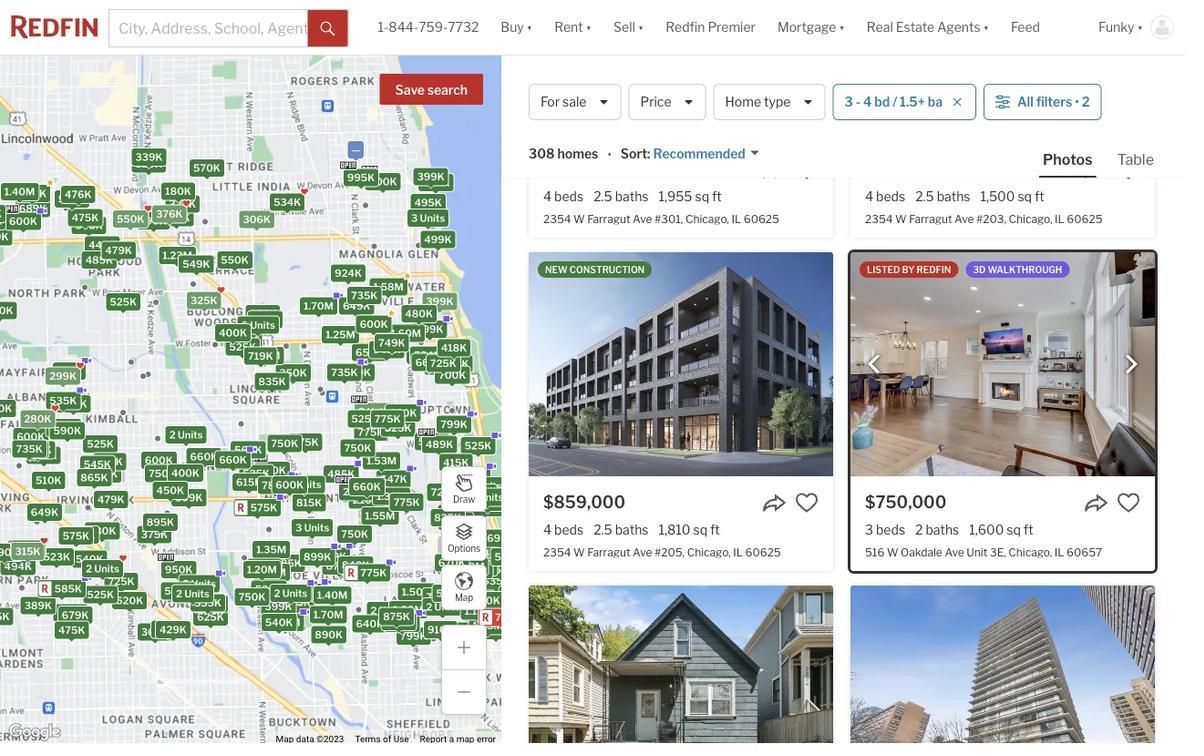 Task type: describe. For each thing, give the bounding box(es) containing it.
▾ inside real estate agents ▾ link
[[983, 19, 989, 35]]

1.5+
[[900, 94, 925, 110]]

baths for $750,000
[[926, 522, 960, 538]]

1 vertical spatial 450k
[[156, 485, 184, 497]]

photo of 2354 w farragut ave #205, chicago, il 60625 image
[[529, 253, 833, 477]]

3 units down 1.60m
[[411, 350, 444, 361]]

1 horizontal spatial 1.15m
[[465, 606, 493, 618]]

/
[[893, 94, 897, 110]]

840k
[[342, 560, 370, 572]]

516
[[865, 546, 885, 559]]

495k
[[414, 197, 442, 209]]

649k right the 640k
[[385, 616, 413, 628]]

4 beds for $637,500
[[865, 189, 906, 204]]

3 - 4 bd / 1.5+ ba
[[845, 94, 943, 110]]

418k
[[441, 342, 467, 354]]

ft for $859,000
[[710, 522, 720, 538]]

0 horizontal spatial 400k
[[171, 468, 200, 480]]

750k down 440k at left
[[495, 612, 522, 624]]

670k
[[438, 558, 466, 570]]

2.5 for $859,000
[[594, 522, 612, 538]]

2354 for $859,000
[[543, 546, 571, 559]]

3 units up 815k
[[288, 479, 322, 491]]

0 vertical spatial 545k
[[75, 220, 103, 232]]

1.58m
[[374, 281, 404, 293]]

895k
[[147, 517, 174, 529]]

599k down '950k'
[[164, 586, 192, 598]]

• for homes
[[608, 147, 612, 163]]

5
[[484, 533, 491, 544]]

1 vertical spatial 545k
[[84, 459, 111, 471]]

farragut for $830,875
[[587, 212, 631, 225]]

0 vertical spatial 399k
[[417, 171, 445, 183]]

0 vertical spatial 534k
[[274, 196, 301, 208]]

0 vertical spatial 1.70m
[[304, 300, 334, 312]]

3 up options button
[[471, 497, 477, 509]]

600k right 318k
[[145, 455, 173, 467]]

3 down 495k
[[411, 213, 418, 224]]

1.08m
[[250, 350, 280, 362]]

1 vertical spatial 700k
[[259, 465, 286, 477]]

4 for $637,500
[[865, 189, 874, 204]]

1 vertical spatial 549k
[[50, 422, 77, 434]]

280k
[[24, 414, 51, 425]]

750k left 900k
[[239, 592, 266, 604]]

2354 w farragut ave #205, chicago, il 60625
[[543, 546, 781, 559]]

beds for $830,875
[[554, 189, 584, 204]]

599k down 523k
[[57, 608, 84, 620]]

575k down 785k
[[250, 502, 277, 514]]

785k
[[262, 480, 289, 492]]

575k up 523k
[[63, 531, 90, 543]]

2 795k from the left
[[18, 444, 44, 456]]

1,500
[[981, 189, 1015, 204]]

ave for $830,875
[[633, 212, 652, 225]]

0 horizontal spatial 550k
[[117, 213, 144, 225]]

800k
[[388, 618, 416, 630]]

300k
[[422, 177, 450, 189]]

0 horizontal spatial 995k
[[251, 562, 278, 574]]

1 horizontal spatial 560k
[[271, 590, 299, 602]]

ft for $750,000
[[1024, 522, 1034, 538]]

2 units up "910k" on the bottom
[[426, 602, 460, 613]]

350k
[[279, 368, 307, 379]]

mortgage
[[778, 19, 836, 35]]

750k up 785k
[[271, 438, 298, 450]]

0 vertical spatial 700k
[[439, 370, 466, 382]]

385k
[[15, 544, 42, 556]]

1 horizontal spatial 660k
[[219, 455, 247, 466]]

4 for $859,000
[[543, 522, 552, 538]]

favorite button checkbox for $859,000
[[795, 491, 819, 515]]

city
[[1084, 79, 1113, 97]]

0 vertical spatial 510k
[[36, 475, 62, 487]]

$637,500
[[865, 159, 946, 179]]

1.53m
[[367, 456, 397, 467]]

construction
[[570, 264, 645, 275]]

60625 for $859,000
[[745, 546, 781, 559]]

save search
[[395, 83, 468, 98]]

ave for $637,500
[[955, 212, 974, 225]]

ave for $750,000
[[945, 546, 965, 559]]

real
[[867, 19, 893, 35]]

city guide link
[[1084, 78, 1158, 99]]

1-844-759-7732
[[378, 19, 479, 35]]

0 horizontal spatial 695k
[[449, 626, 476, 638]]

new construction
[[545, 264, 645, 275]]

924k
[[335, 268, 362, 279]]

next button image
[[801, 356, 819, 374]]

1 horizontal spatial 520k
[[483, 626, 510, 637]]

rent ▾ button
[[555, 0, 592, 55]]

homes
[[558, 146, 599, 162]]

647k
[[380, 474, 407, 485]]

0 vertical spatial 735k
[[351, 290, 378, 302]]

il for $830,875
[[732, 212, 741, 225]]

0 horizontal spatial 540k
[[76, 554, 104, 566]]

60625 for $830,875
[[744, 212, 780, 225]]

2 vertical spatial 700k
[[460, 596, 487, 607]]

640k
[[356, 619, 384, 631]]

1 vertical spatial 510k
[[495, 552, 521, 563]]

favorite button image for $750,000
[[1117, 491, 1141, 515]]

1 vertical spatial 679k
[[62, 610, 89, 622]]

3 down 815k
[[296, 522, 302, 534]]

google image
[[5, 721, 65, 745]]

2 units up "895k"
[[169, 430, 203, 441]]

table button
[[1114, 150, 1158, 176]]

beds for $637,500
[[876, 189, 906, 204]]

1 horizontal spatial 870k
[[454, 585, 482, 597]]

740k
[[426, 592, 453, 604]]

0 vertical spatial 679k
[[441, 540, 468, 552]]

1 vertical spatial 735k
[[331, 367, 358, 379]]

575k up 869k
[[469, 495, 496, 506]]

865k
[[80, 472, 108, 484]]

beds for $750,000
[[876, 522, 906, 538]]

0 vertical spatial 825k
[[434, 513, 461, 524]]

0 vertical spatial 850k
[[499, 563, 527, 575]]

0 horizontal spatial 1.15m
[[258, 567, 286, 579]]

1 horizontal spatial 485k
[[197, 598, 224, 610]]

1.45m
[[473, 621, 503, 633]]

1 horizontal spatial 995k
[[347, 172, 375, 184]]

buy
[[501, 19, 524, 35]]

0 horizontal spatial 660k
[[190, 451, 218, 463]]

market insights link
[[957, 59, 1066, 99]]

3 units up draw
[[468, 481, 502, 493]]

0 vertical spatial 306k
[[243, 214, 271, 225]]

3 units up the '5'
[[471, 497, 505, 509]]

photo of 320 w oakdale ave #1001, chicago, il 60657 image
[[851, 586, 1155, 745]]

all
[[1018, 94, 1034, 110]]

0 horizontal spatial 500k
[[94, 469, 122, 480]]

2.5 for $830,875
[[594, 189, 612, 204]]

1,500 sq ft
[[981, 189, 1045, 204]]

rent ▾ button
[[544, 0, 603, 55]]

375k
[[141, 530, 168, 541]]

1 795k from the left
[[21, 444, 48, 456]]

1.23m
[[163, 250, 192, 262]]

299k
[[49, 371, 77, 383]]

▾ for buy ▾
[[527, 19, 533, 35]]

sell ▾ button
[[614, 0, 644, 55]]

0 horizontal spatial 975k
[[68, 530, 95, 541]]

1 vertical spatial 1.35m
[[256, 544, 286, 556]]

599k right "689k"
[[58, 193, 86, 205]]

1 horizontal spatial 590k
[[255, 584, 283, 596]]

1 horizontal spatial 549k
[[183, 258, 210, 270]]

0 horizontal spatial —
[[274, 602, 283, 613]]

photo of 2354 w farragut ave #301, chicago, il 60625 image
[[529, 0, 833, 143]]

1 horizontal spatial 306k
[[459, 472, 487, 483]]

270k
[[30, 450, 57, 462]]

market insights | city guide
[[957, 79, 1154, 97]]

1 vertical spatial 825k
[[445, 559, 472, 570]]

0 vertical spatial 450k
[[24, 445, 52, 456]]

il for $859,000
[[733, 546, 743, 559]]

0 vertical spatial —
[[351, 144, 360, 156]]

649k up 1.25m
[[343, 301, 371, 312]]

1 vertical spatial 1.70m
[[313, 609, 343, 621]]

chicago, down rent ▾ dropdown button
[[529, 73, 611, 98]]

1 vertical spatial 475k
[[58, 625, 85, 637]]

homes
[[638, 73, 705, 98]]

4 for $830,875
[[543, 189, 552, 204]]

869k
[[442, 516, 470, 527]]

2 horizontal spatial 1.40m
[[437, 591, 467, 603]]

-
[[856, 94, 861, 110]]

2 units up 890k
[[288, 587, 322, 599]]

sale
[[742, 73, 783, 98]]

1 horizontal spatial 500k
[[184, 586, 212, 597]]

1 horizontal spatial 315k
[[57, 366, 82, 377]]

1 horizontal spatial 389k
[[60, 399, 87, 410]]

1 vertical spatial 499k
[[416, 324, 444, 335]]

for
[[710, 73, 737, 98]]

600k up 635k
[[497, 556, 525, 568]]

1.00m
[[393, 605, 424, 616]]

0 horizontal spatial 650k
[[319, 551, 347, 563]]

849k
[[441, 358, 469, 370]]

0 vertical spatial 695k
[[487, 533, 515, 545]]

save
[[395, 83, 425, 98]]

0 vertical spatial 485k
[[85, 255, 113, 266]]

rent
[[555, 19, 583, 35]]

575k down 370k
[[470, 603, 497, 614]]

remove 3 - 4 bd / 1.5+ ba image
[[952, 97, 963, 108]]

1 vertical spatial 315k
[[15, 546, 41, 558]]

2 vertical spatial 735k
[[16, 443, 43, 455]]

chicago, for $859,000
[[687, 546, 731, 559]]

1 horizontal spatial 1.40m
[[317, 590, 348, 602]]

308
[[529, 146, 555, 162]]

▾ for funky ▾
[[1138, 19, 1143, 35]]

0 vertical spatial 1.35m
[[377, 491, 407, 503]]

1 vertical spatial 850k
[[496, 580, 524, 592]]

415k
[[443, 457, 469, 469]]

3 down 1.60m
[[411, 350, 417, 361]]

baths for $830,875
[[615, 189, 649, 204]]

2 units up 685k
[[495, 569, 529, 581]]

photo of 2236 w oakdale ave, chicago, il 60618 image
[[529, 586, 833, 745]]

2 horizontal spatial 550k
[[221, 254, 249, 266]]

0 vertical spatial 870k
[[326, 561, 353, 572]]

3 units down 815k
[[296, 522, 329, 534]]

▾ for mortgage ▾
[[839, 19, 845, 35]]

2.5 baths for $859,000
[[594, 522, 649, 538]]

750k up "895k"
[[149, 468, 176, 480]]

3 units up 1.53m
[[358, 406, 392, 418]]

190k
[[140, 215, 167, 227]]

0 horizontal spatial 899k
[[175, 492, 203, 504]]

1 horizontal spatial 875k
[[383, 611, 410, 623]]

1 horizontal spatial 799k
[[441, 419, 468, 431]]

favorite button image
[[795, 158, 819, 181]]

sort
[[621, 146, 647, 162]]

3 beds
[[865, 522, 906, 538]]

home
[[725, 94, 761, 110]]

3 units down 495k
[[411, 213, 445, 224]]

new
[[545, 264, 568, 275]]

0 horizontal spatial 1.40m
[[4, 186, 35, 198]]

649k up 385k in the bottom left of the page
[[31, 507, 58, 519]]

previous button image
[[543, 356, 562, 374]]

photo of 2354 w farragut ave #203, chicago, il 60625 image
[[851, 0, 1155, 143]]

665k
[[416, 357, 443, 369]]

market
[[957, 79, 1008, 97]]

1 horizontal spatial 400k
[[219, 328, 247, 339]]

real estate agents ▾ button
[[856, 0, 1000, 55]]

▾ for rent ▾
[[586, 19, 592, 35]]

4 beds for $830,875
[[543, 189, 584, 204]]

0 vertical spatial 590k
[[53, 426, 81, 437]]

734k
[[466, 488, 493, 500]]

3 right 615k in the left bottom of the page
[[288, 479, 294, 491]]

3 inside button
[[845, 94, 853, 110]]

370k
[[463, 590, 490, 602]]

favorite button checkbox for $637,500
[[1117, 158, 1141, 181]]

1.06m
[[228, 334, 258, 346]]

6
[[241, 319, 248, 331]]

0 vertical spatial 499k
[[424, 234, 452, 246]]

$859,000
[[543, 492, 626, 512]]

2 units up 355k
[[183, 579, 216, 590]]

2 vertical spatial 625k
[[197, 612, 224, 624]]

835k
[[259, 376, 286, 388]]

options button
[[441, 516, 487, 562]]

chicago, right 3e, at right
[[1009, 546, 1053, 559]]

3 up draw
[[468, 481, 475, 493]]

2 units up the '5'
[[470, 492, 504, 504]]

map button
[[441, 565, 487, 611]]

2 units right 355k
[[274, 588, 308, 600]]

2 units up "1.55m"
[[343, 486, 377, 498]]

2354 for $637,500
[[865, 212, 893, 225]]

2 horizontal spatial 500k
[[369, 176, 397, 188]]

2 inside button
[[1082, 94, 1090, 110]]

feed button
[[1000, 0, 1088, 55]]

600k down "689k"
[[9, 216, 37, 227]]

719k
[[248, 350, 273, 362]]

all filters • 2
[[1018, 94, 1090, 110]]

60657
[[1067, 546, 1103, 559]]

0 horizontal spatial 875k
[[249, 308, 276, 320]]

600k up "689k"
[[18, 188, 47, 200]]



Task type: locate. For each thing, give the bounding box(es) containing it.
585k down 523k
[[54, 584, 82, 595]]

▾ inside mortgage ▾ dropdown button
[[839, 19, 845, 35]]

5 ▾ from the left
[[983, 19, 989, 35]]

2 ▾ from the left
[[586, 19, 592, 35]]

489k
[[426, 439, 453, 451]]

3d walkthrough
[[973, 264, 1063, 275]]

306k up the 734k
[[459, 472, 487, 483]]

0 vertical spatial 799k
[[441, 419, 468, 431]]

1 horizontal spatial 585k
[[274, 558, 302, 570]]

0 vertical spatial 995k
[[347, 172, 375, 184]]

910k
[[428, 625, 454, 637]]

photos button
[[1039, 150, 1114, 178]]

4 down $859,000
[[543, 522, 552, 538]]

540k down 680k
[[76, 554, 104, 566]]

1.55m
[[365, 511, 395, 523]]

2 horizontal spatial 660k
[[353, 481, 381, 493]]

w down $637,500 at top
[[896, 212, 907, 225]]

388k
[[90, 468, 118, 480]]

2 favorite button checkbox from the left
[[1117, 158, 1141, 181]]

search
[[427, 83, 468, 98]]

real estate agents ▾ link
[[867, 0, 989, 55]]

favorite button checkbox right photos button
[[1117, 158, 1141, 181]]

659k
[[488, 564, 515, 576]]

1 vertical spatial —
[[274, 602, 283, 613]]

689k
[[19, 203, 47, 215]]

550k down 324k on the left of the page
[[162, 212, 190, 224]]

2 units down 680k
[[86, 564, 119, 575]]

975k
[[292, 437, 319, 449], [68, 530, 95, 541]]

749k
[[378, 337, 405, 349]]

sell ▾ button
[[603, 0, 655, 55]]

500k up 355k
[[184, 586, 212, 597]]

590k
[[53, 426, 81, 437], [255, 584, 283, 596]]

899k left 840k
[[304, 551, 331, 563]]

1 vertical spatial 306k
[[459, 472, 487, 483]]

w for $830,875
[[574, 212, 585, 225]]

favorite button checkbox for $750,000
[[1117, 491, 1141, 515]]

2 horizontal spatial 625k
[[284, 597, 311, 609]]

#205,
[[655, 546, 685, 559]]

2354
[[543, 212, 571, 225], [865, 212, 893, 225], [543, 546, 571, 559]]

real estate agents ▾
[[867, 19, 989, 35]]

1 ▾ from the left
[[527, 19, 533, 35]]

735k down 280k
[[16, 443, 43, 455]]

1 vertical spatial 875k
[[383, 611, 410, 623]]

mortgage ▾ button
[[767, 0, 856, 55]]

sq right "1,500"
[[1018, 189, 1032, 204]]

0 horizontal spatial 520k
[[116, 596, 143, 607]]

sell
[[614, 19, 635, 35]]

$750,000
[[865, 492, 947, 512]]

308 homes •
[[529, 146, 612, 163]]

516 w oakdale ave unit 3e, chicago, il 60657
[[865, 546, 1103, 559]]

for sale button
[[529, 84, 621, 120]]

1 horizontal spatial 695k
[[487, 533, 515, 545]]

4 beds for $859,000
[[543, 522, 584, 538]]

farragut up construction
[[587, 212, 631, 225]]

0 horizontal spatial 870k
[[326, 561, 353, 572]]

farragut up redfin
[[909, 212, 952, 225]]

1 horizontal spatial 510k
[[495, 552, 521, 563]]

850k
[[499, 563, 527, 575], [496, 580, 524, 592]]

899k up '950k'
[[175, 492, 203, 504]]

500k left 300k
[[369, 176, 397, 188]]

ft for $637,500
[[1035, 189, 1045, 204]]

sq for $750,000
[[1007, 522, 1021, 538]]

1 vertical spatial •
[[608, 147, 612, 163]]

1 vertical spatial 899k
[[304, 551, 331, 563]]

2.5
[[594, 189, 612, 204], [916, 189, 934, 204], [594, 522, 612, 538]]

2 horizontal spatial 485k
[[327, 469, 355, 481]]

ave left #301,
[[633, 212, 652, 225]]

450k up "895k"
[[156, 485, 184, 497]]

520k up 360k
[[116, 596, 143, 607]]

feed
[[1011, 19, 1040, 35]]

• inside 308 homes •
[[608, 147, 612, 163]]

0 vertical spatial 549k
[[183, 258, 210, 270]]

600k up 815k
[[276, 480, 304, 492]]

1 vertical spatial 650k
[[319, 551, 347, 563]]

1 horizontal spatial 975k
[[292, 437, 319, 449]]

475k down 523k
[[58, 625, 85, 637]]

450k
[[24, 445, 52, 456], [156, 485, 184, 497]]

chicago, for $637,500
[[1009, 212, 1053, 225]]

600k down 280k
[[17, 431, 45, 443]]

0 horizontal spatial 510k
[[36, 475, 62, 487]]

570k up 324k on the left of the page
[[193, 162, 220, 174]]

1,955
[[659, 189, 693, 204]]

1.15m down 370k
[[465, 606, 493, 618]]

975k up 815k
[[292, 437, 319, 449]]

0 vertical spatial 560k
[[234, 445, 262, 457]]

0 horizontal spatial 450k
[[24, 445, 52, 456]]

ft right "1,500"
[[1035, 189, 1045, 204]]

• for filters
[[1075, 94, 1079, 110]]

2 units up the 800k
[[371, 605, 404, 617]]

2354 up new
[[543, 212, 571, 225]]

1 horizontal spatial 570k
[[442, 509, 469, 520]]

▾ for sell ▾
[[638, 19, 644, 35]]

3 ▾ from the left
[[638, 19, 644, 35]]

2 vertical spatial 500k
[[184, 586, 212, 597]]

545k
[[75, 220, 103, 232], [84, 459, 111, 471]]

photo of 516 w oakdale ave unit 3e, chicago, il 60657 image
[[851, 253, 1155, 477]]

315k up 535k
[[57, 366, 82, 377]]

355k
[[194, 598, 222, 610]]

0 horizontal spatial 389k
[[24, 601, 52, 612]]

favorite button checkbox
[[795, 158, 819, 181], [1117, 158, 1141, 181]]

chicago, il homes for sale
[[529, 73, 783, 98]]

1 horizontal spatial •
[[1075, 94, 1079, 110]]

map
[[455, 593, 473, 604]]

farragut for $859,000
[[587, 546, 631, 559]]

6 ▾ from the left
[[1138, 19, 1143, 35]]

chicago, down 1,810 sq ft
[[687, 546, 731, 559]]

map region
[[0, 0, 585, 745]]

3 units
[[411, 213, 445, 224], [411, 350, 444, 361], [358, 406, 392, 418], [288, 479, 322, 491], [468, 481, 502, 493], [471, 497, 505, 509], [296, 522, 329, 534]]

1 vertical spatial 399k
[[426, 296, 454, 308]]

oakdale
[[901, 546, 943, 559]]

635k
[[483, 576, 510, 588]]

500k down 318k
[[94, 469, 122, 480]]

679k down 523k
[[62, 610, 89, 622]]

575k
[[469, 495, 496, 506], [250, 502, 277, 514], [63, 531, 90, 543], [467, 562, 494, 573], [436, 588, 463, 600], [470, 603, 497, 614]]

545k up 448k
[[75, 220, 103, 232]]

0 horizontal spatial favorite button checkbox
[[795, 158, 819, 181]]

799k
[[441, 419, 468, 431], [400, 631, 427, 643]]

700k up '1.45m'
[[460, 596, 487, 607]]

1 vertical spatial 570k
[[442, 509, 469, 520]]

825k down draw
[[434, 513, 461, 524]]

0 horizontal spatial 590k
[[53, 426, 81, 437]]

3 left 630k
[[358, 406, 365, 418]]

1 favorite button checkbox from the left
[[795, 491, 819, 515]]

• right filters
[[1075, 94, 1079, 110]]

0 horizontal spatial favorite button checkbox
[[795, 491, 819, 515]]

850k up 635k
[[499, 563, 527, 575]]

w for $859,000
[[574, 546, 585, 559]]

1 favorite button checkbox from the left
[[795, 158, 819, 181]]

339k
[[135, 151, 163, 163]]

750k up 1.53m
[[344, 443, 372, 454]]

2 favorite button checkbox from the left
[[1117, 491, 1141, 515]]

325k
[[191, 295, 218, 307]]

funky
[[1099, 19, 1135, 35]]

4 beds down $859,000
[[543, 522, 584, 538]]

540k down the '5'
[[477, 548, 504, 560]]

0 vertical spatial 975k
[[292, 437, 319, 449]]

1 horizontal spatial 625k
[[244, 502, 271, 514]]

476k
[[65, 189, 92, 201]]

1 vertical spatial 389k
[[24, 601, 52, 612]]

price button
[[629, 84, 706, 120]]

448k
[[89, 239, 116, 251]]

1 horizontal spatial 679k
[[441, 540, 468, 552]]

1.35m up 900k
[[256, 544, 286, 556]]

1 horizontal spatial 1.35m
[[377, 491, 407, 503]]

▾ inside rent ▾ dropdown button
[[586, 19, 592, 35]]

1 horizontal spatial 534k
[[414, 350, 441, 361]]

7732
[[448, 19, 479, 35]]

1 vertical spatial 695k
[[449, 626, 476, 638]]

550k right the 1.23m
[[221, 254, 249, 266]]

4 inside button
[[863, 94, 872, 110]]

▾ right funky
[[1138, 19, 1143, 35]]

▾ inside sell ▾ dropdown button
[[638, 19, 644, 35]]

799k up 489k
[[441, 419, 468, 431]]

870k up 890k
[[326, 561, 353, 572]]

farragut for $637,500
[[909, 212, 952, 225]]

2 horizontal spatial 585k
[[503, 590, 530, 602]]

0 vertical spatial 875k
[[249, 308, 276, 320]]

2 vertical spatial 825k
[[496, 604, 523, 616]]

ft for $830,875
[[712, 189, 722, 204]]

buy ▾ button
[[501, 0, 533, 55]]

2.5 baths for $637,500
[[916, 189, 971, 204]]

0 vertical spatial 1.15m
[[258, 567, 286, 579]]

870k right 740k
[[454, 585, 482, 597]]

options
[[448, 544, 481, 555]]

previous button image
[[865, 356, 884, 374]]

beds for $859,000
[[554, 522, 584, 538]]

beds
[[554, 189, 584, 204], [876, 189, 906, 204], [554, 522, 584, 538], [876, 522, 906, 538]]

il for $637,500
[[1055, 212, 1065, 225]]

850k down 659k
[[496, 580, 524, 592]]

redfin premier button
[[655, 0, 767, 55]]

4
[[863, 94, 872, 110], [543, 189, 552, 204], [865, 189, 874, 204], [543, 522, 552, 538]]

#301,
[[655, 212, 683, 225]]

1.18m
[[155, 624, 183, 636]]

il left price
[[615, 73, 634, 98]]

0 horizontal spatial 1.35m
[[256, 544, 286, 556]]

575k up 635k
[[467, 562, 494, 573]]

0 horizontal spatial 570k
[[193, 162, 220, 174]]

750k down "1.55m"
[[341, 529, 368, 541]]

2 horizontal spatial 400k
[[343, 367, 371, 379]]

685k
[[499, 604, 527, 616]]

599k down 900k
[[265, 601, 292, 613]]

1 vertical spatial 870k
[[454, 585, 482, 597]]

▾ inside buy ▾ dropdown button
[[527, 19, 533, 35]]

695k
[[487, 533, 515, 545], [449, 626, 476, 638]]

beds down $637,500 at top
[[876, 189, 906, 204]]

0 horizontal spatial 585k
[[54, 584, 82, 595]]

0 vertical spatial 475k
[[72, 212, 99, 224]]

listed by redfin
[[867, 264, 951, 275]]

ave left #205,
[[633, 546, 652, 559]]

il left 60657 on the bottom
[[1055, 546, 1065, 559]]

sort :
[[621, 146, 651, 162]]

570k
[[193, 162, 220, 174], [442, 509, 469, 520]]

650k
[[356, 347, 383, 359], [319, 551, 347, 563]]

0 vertical spatial 625k
[[244, 502, 271, 514]]

ave for $859,000
[[633, 546, 652, 559]]

home type
[[725, 94, 791, 110]]

walkthrough
[[988, 264, 1063, 275]]

540k down 900k
[[265, 617, 293, 629]]

900k
[[270, 587, 298, 599]]

560k right 355k
[[271, 590, 299, 602]]

0 vertical spatial 500k
[[369, 176, 397, 188]]

• left sort
[[608, 147, 612, 163]]

0 horizontal spatial 315k
[[15, 546, 41, 558]]

filters
[[1036, 94, 1073, 110]]

649k down 280k
[[16, 444, 44, 456]]

favorite button checkbox for $830,875
[[795, 158, 819, 181]]

1,810 sq ft
[[659, 522, 720, 538]]

575k down 670k
[[436, 588, 463, 600]]

2.5 baths for $830,875
[[594, 189, 649, 204]]

1 vertical spatial 590k
[[255, 584, 283, 596]]

1.35m down 647k
[[377, 491, 407, 503]]

chicago, for $830,875
[[686, 212, 729, 225]]

570k down draw
[[442, 509, 469, 520]]

1 horizontal spatial 899k
[[304, 551, 331, 563]]

favorite button image for $859,000
[[795, 491, 819, 515]]

draw
[[453, 494, 475, 505]]

baths up 2354 w farragut ave #203, chicago, il 60625
[[937, 189, 971, 204]]

baths for $637,500
[[937, 189, 971, 204]]

1 vertical spatial 799k
[[400, 631, 427, 643]]

899k
[[175, 492, 203, 504], [304, 551, 331, 563]]

il down photos button
[[1055, 212, 1065, 225]]

favorite button image
[[1117, 158, 1141, 181], [795, 491, 819, 515], [1117, 491, 1141, 515]]

795k
[[21, 444, 48, 456], [18, 444, 44, 456]]

0 vertical spatial 650k
[[356, 347, 383, 359]]

0 vertical spatial 570k
[[193, 162, 220, 174]]

next button image
[[1122, 356, 1141, 374]]

60625 for $637,500
[[1067, 212, 1103, 225]]

2 horizontal spatial 540k
[[477, 548, 504, 560]]

2 vertical spatial 400k
[[171, 468, 200, 480]]

baths up 2354 w farragut ave #301, chicago, il 60625
[[615, 189, 649, 204]]

w right 516
[[887, 546, 899, 559]]

sq for $637,500
[[1018, 189, 1032, 204]]

1.70m
[[304, 300, 334, 312], [313, 609, 343, 621]]

ave left unit
[[945, 546, 965, 559]]

0 vertical spatial 315k
[[57, 366, 82, 377]]

324k
[[169, 198, 196, 210]]

unit
[[967, 546, 988, 559]]

1.70m up 890k
[[313, 609, 343, 621]]

4 down $637,500 at top
[[865, 189, 874, 204]]

2 units up 659k
[[484, 533, 518, 545]]

sq for $859,000
[[693, 522, 708, 538]]

table
[[1118, 150, 1154, 168]]

favorite button checkbox
[[795, 491, 819, 515], [1117, 491, 1141, 515]]

535k
[[50, 395, 77, 407]]

▾ right the sell
[[638, 19, 644, 35]]

0 horizontal spatial 534k
[[274, 196, 301, 208]]

submit search image
[[321, 22, 335, 36]]

389k down 299k
[[60, 399, 87, 410]]

649k
[[343, 301, 371, 312], [16, 444, 44, 456], [31, 507, 58, 519], [385, 616, 413, 628]]

• inside button
[[1075, 94, 1079, 110]]

399k up 495k
[[417, 171, 445, 183]]

875k down the 1.50m
[[383, 611, 410, 623]]

▾ right buy
[[527, 19, 533, 35]]

2 baths
[[916, 522, 960, 538]]

1.15m up 900k
[[258, 567, 286, 579]]

1 horizontal spatial 550k
[[162, 212, 190, 224]]

sq for $830,875
[[695, 189, 709, 204]]

4 beds down $830,875
[[543, 189, 584, 204]]

2.5 baths down $859,000
[[594, 522, 649, 538]]

625k down 355k
[[197, 612, 224, 624]]

City, Address, School, Agent, ZIP search field
[[109, 10, 308, 47]]

baths for $859,000
[[615, 522, 649, 538]]

#203,
[[977, 212, 1007, 225]]

3 left -
[[845, 94, 853, 110]]

▾ right agents
[[983, 19, 989, 35]]

600k up 749k at top left
[[360, 319, 388, 330]]

1.60m
[[391, 328, 421, 339]]

2 units down the 734k
[[467, 503, 500, 514]]

440k
[[473, 595, 500, 607]]

1,955 sq ft
[[659, 189, 722, 204]]

1 vertical spatial 400k
[[343, 367, 371, 379]]

2 units down '950k'
[[176, 589, 210, 601]]

w for $750,000
[[887, 546, 899, 559]]

0 vertical spatial 400k
[[219, 328, 247, 339]]

625k right 355k
[[284, 597, 311, 609]]

4 ▾ from the left
[[839, 19, 845, 35]]

1 vertical spatial 500k
[[94, 469, 122, 480]]

735k down 1.25m
[[331, 367, 358, 379]]

1 horizontal spatial 540k
[[265, 617, 293, 629]]

1-844-759-7732 link
[[378, 19, 479, 35]]

0 vertical spatial 520k
[[116, 596, 143, 607]]

560k
[[234, 445, 262, 457], [271, 590, 299, 602]]

favorite button image for $637,500
[[1117, 158, 1141, 181]]

—
[[351, 144, 360, 156], [274, 602, 283, 613]]

draw button
[[441, 467, 487, 512]]

agents
[[938, 19, 981, 35]]

0 horizontal spatial 549k
[[50, 422, 77, 434]]

1 horizontal spatial favorite button checkbox
[[1117, 491, 1141, 515]]

844-
[[389, 19, 419, 35]]

890k
[[315, 629, 343, 641]]

1 vertical spatial 534k
[[414, 350, 441, 361]]

3 up 516
[[865, 522, 874, 538]]

306k right 376k on the left top
[[243, 214, 271, 225]]

w for $637,500
[[896, 212, 907, 225]]

2.5 for $637,500
[[916, 189, 934, 204]]

▾ right mortgage
[[839, 19, 845, 35]]

2354 for $830,875
[[543, 212, 571, 225]]

759-
[[419, 19, 448, 35]]



Task type: vqa. For each thing, say whether or not it's contained in the screenshot.
Wednesday
no



